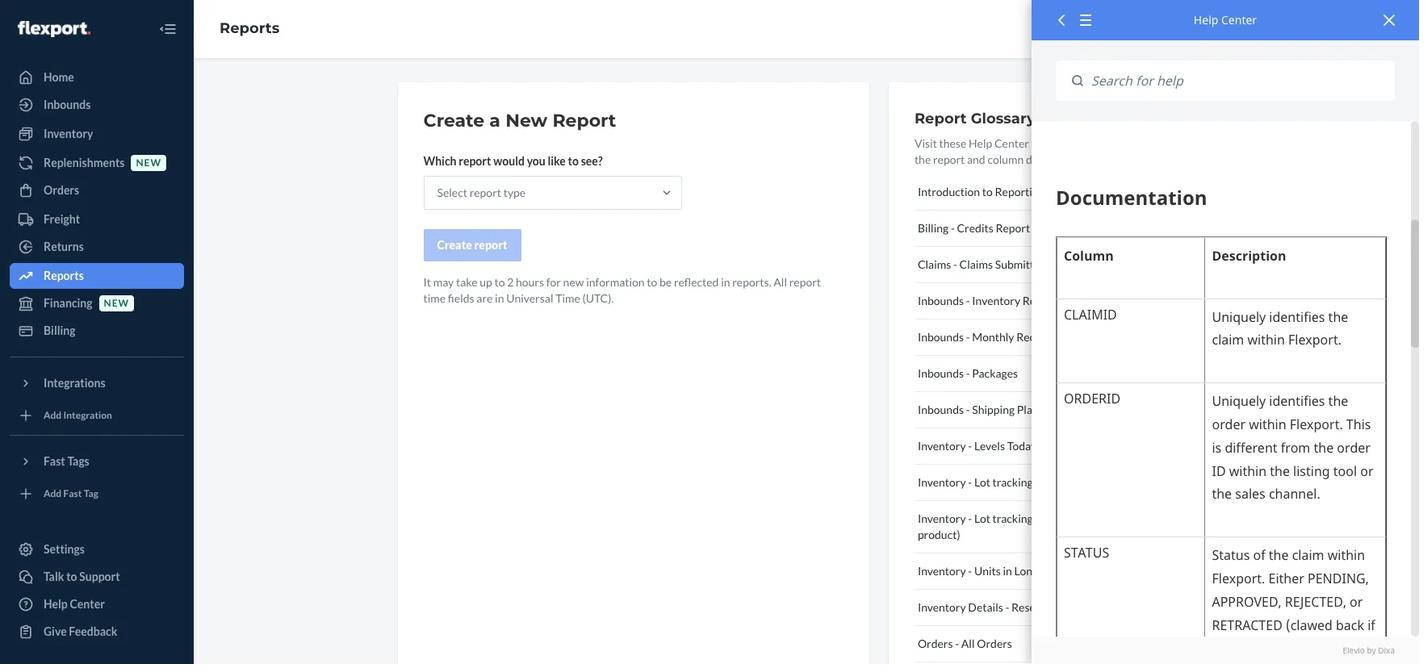 Task type: locate. For each thing, give the bounding box(es) containing it.
fefo left (all
[[1056, 476, 1084, 489]]

inbounds down inbounds - packages
[[918, 403, 964, 417]]

report up 'select report type'
[[459, 154, 491, 168]]

report inside the "billing - credits report" button
[[996, 221, 1030, 235]]

report down these
[[933, 153, 965, 166]]

universal
[[506, 291, 553, 305]]

inventory for inventory - units in long term storage
[[918, 564, 966, 578]]

fast inside fast tags dropdown button
[[44, 455, 65, 468]]

reconciliation inside button
[[1017, 330, 1087, 344]]

fefo for (single
[[1056, 512, 1084, 526]]

new up time
[[563, 275, 584, 289]]

reconciliation down claims - claims submitted button
[[1023, 294, 1093, 308]]

financing
[[44, 296, 93, 310]]

would
[[493, 154, 525, 168]]

report up these
[[915, 110, 967, 128]]

inbounds down home
[[44, 98, 91, 111]]

give feedback
[[44, 625, 117, 639]]

freight link
[[10, 207, 184, 233]]

2 vertical spatial reconciliation
[[1041, 403, 1112, 417]]

1 horizontal spatial new
[[136, 157, 161, 169]]

column
[[988, 153, 1024, 166]]

glossary
[[971, 110, 1036, 128]]

1 fefo from the top
[[1056, 476, 1084, 489]]

0 horizontal spatial billing
[[44, 324, 76, 337]]

inventory up product)
[[918, 512, 966, 526]]

help up the search search box
[[1194, 12, 1219, 27]]

up
[[480, 275, 492, 289]]

inventory inside "button"
[[918, 601, 966, 614]]

inventory up orders - all orders
[[918, 601, 966, 614]]

report inside button
[[474, 238, 507, 252]]

1 vertical spatial tracking
[[993, 512, 1033, 526]]

2 vertical spatial help
[[44, 597, 68, 611]]

inventory up replenishments at the top left
[[44, 127, 93, 140]]

report for billing - credits report
[[996, 221, 1030, 235]]

- for inventory - lot tracking and fefo (single product)
[[968, 512, 972, 526]]

lot up units
[[974, 512, 991, 526]]

flexport logo image
[[18, 21, 90, 37]]

report up see? in the left of the page
[[553, 110, 616, 132]]

to left 2
[[494, 275, 505, 289]]

add fast tag link
[[10, 481, 184, 507]]

in left 'long'
[[1003, 564, 1012, 578]]

reconciliation down inbounds - packages button
[[1041, 403, 1112, 417]]

1 vertical spatial lot
[[974, 512, 991, 526]]

0 vertical spatial and
[[967, 153, 986, 166]]

description
[[1109, 136, 1165, 150]]

add
[[44, 410, 62, 422], [44, 488, 62, 500]]

fefo inside inventory - lot tracking and fefo (all products) button
[[1056, 476, 1084, 489]]

report down "reporting"
[[996, 221, 1030, 235]]

today
[[1007, 439, 1037, 453]]

help center up the search search box
[[1194, 12, 1257, 27]]

add left integration
[[44, 410, 62, 422]]

1 tracking from the top
[[993, 476, 1033, 489]]

0 vertical spatial help center
[[1194, 12, 1257, 27]]

1 horizontal spatial a
[[1101, 136, 1107, 150]]

a right get
[[1101, 136, 1107, 150]]

- up inventory - units in long term storage
[[968, 512, 972, 526]]

0 vertical spatial help
[[1194, 12, 1219, 27]]

2 fefo from the top
[[1056, 512, 1084, 526]]

0 horizontal spatial orders
[[44, 183, 79, 197]]

orders up freight
[[44, 183, 79, 197]]

- right details
[[1006, 601, 1010, 614]]

to left "reporting"
[[982, 185, 993, 199]]

1 vertical spatial new
[[563, 275, 584, 289]]

all inside button
[[961, 637, 975, 651]]

center up the column
[[995, 136, 1029, 150]]

- for orders - all orders
[[955, 637, 959, 651]]

lot down inventory - levels today
[[974, 476, 991, 489]]

0 horizontal spatial report
[[553, 110, 616, 132]]

1 horizontal spatial all
[[961, 637, 975, 651]]

reserve
[[1012, 601, 1052, 614]]

- for inbounds - shipping plan reconciliation
[[966, 403, 970, 417]]

1 vertical spatial add
[[44, 488, 62, 500]]

1 lot from the top
[[974, 476, 991, 489]]

inventory for inventory
[[44, 127, 93, 140]]

inventory - levels today button
[[915, 429, 1178, 465]]

reconciliation for inbounds - inventory reconciliation
[[1023, 294, 1093, 308]]

- inside button
[[968, 564, 972, 578]]

time
[[556, 291, 580, 305]]

2 horizontal spatial orders
[[977, 637, 1012, 651]]

may
[[433, 275, 454, 289]]

0 vertical spatial center
[[1222, 12, 1257, 27]]

0 vertical spatial billing
[[918, 221, 949, 235]]

0 vertical spatial fefo
[[1056, 476, 1084, 489]]

and for inventory - lot tracking and fefo (single product)
[[1035, 512, 1054, 526]]

create up which at the top of the page
[[423, 110, 485, 132]]

and left the column
[[967, 153, 986, 166]]

and
[[967, 153, 986, 166], [1035, 476, 1054, 489], [1035, 512, 1054, 526]]

billing link
[[10, 318, 184, 344]]

storage
[[1068, 564, 1106, 578], [1054, 601, 1092, 614]]

like
[[548, 154, 566, 168]]

inbounds link
[[10, 92, 184, 118]]

- left the levels
[[968, 439, 972, 453]]

0 vertical spatial create
[[423, 110, 485, 132]]

0 vertical spatial lot
[[974, 476, 991, 489]]

new up the 'orders' link
[[136, 157, 161, 169]]

billing inside the "billing - credits report" button
[[918, 221, 949, 235]]

introduction to reporting button
[[915, 174, 1178, 211]]

0 horizontal spatial center
[[70, 597, 105, 611]]

report right reports.
[[789, 275, 821, 289]]

orders down inventory details - reserve storage
[[918, 637, 953, 651]]

help down report glossary
[[969, 136, 992, 150]]

2 vertical spatial new
[[104, 297, 129, 310]]

reflected
[[674, 275, 719, 289]]

reports
[[220, 19, 280, 37], [44, 269, 84, 283]]

inventory inside inventory - lot tracking and fefo (single product)
[[918, 512, 966, 526]]

create a new report
[[423, 110, 616, 132]]

- left units
[[968, 564, 972, 578]]

create
[[423, 110, 485, 132], [437, 238, 472, 252]]

information
[[586, 275, 645, 289]]

inventory - lot tracking and fefo (single product) button
[[915, 501, 1178, 554]]

fefo left (single
[[1056, 512, 1084, 526]]

0 vertical spatial in
[[721, 275, 730, 289]]

inventory link
[[10, 121, 184, 147]]

0 vertical spatial reports
[[220, 19, 280, 37]]

1 horizontal spatial claims
[[960, 258, 993, 271]]

- for inventory - lot tracking and fefo (all products)
[[968, 476, 972, 489]]

tracking down inventory - lot tracking and fefo (all products)
[[993, 512, 1033, 526]]

all down details
[[961, 637, 975, 651]]

- left 'packages'
[[966, 367, 970, 380]]

1 vertical spatial reconciliation
[[1017, 330, 1087, 344]]

2
[[507, 275, 514, 289]]

center inside visit these help center articles to get a description of the report and column details.
[[995, 136, 1029, 150]]

- down inventory details - reserve storage
[[955, 637, 959, 651]]

billing for billing - credits report
[[918, 221, 949, 235]]

1 vertical spatial all
[[961, 637, 975, 651]]

term
[[1041, 564, 1066, 578]]

to left get
[[1070, 136, 1081, 150]]

claims - claims submitted
[[918, 258, 1047, 271]]

report
[[933, 153, 965, 166], [459, 154, 491, 168], [470, 186, 501, 199], [474, 238, 507, 252], [789, 275, 821, 289]]

1 vertical spatial storage
[[1054, 601, 1092, 614]]

inbounds down claims - claims submitted
[[918, 294, 964, 308]]

report for create report
[[474, 238, 507, 252]]

- for inbounds - packages
[[966, 367, 970, 380]]

report left 'type'
[[470, 186, 501, 199]]

- left credits
[[951, 221, 955, 235]]

0 vertical spatial new
[[136, 157, 161, 169]]

2 vertical spatial in
[[1003, 564, 1012, 578]]

to right talk on the left bottom of page
[[66, 570, 77, 584]]

1 horizontal spatial reports link
[[220, 19, 280, 37]]

reconciliation
[[1023, 294, 1093, 308], [1017, 330, 1087, 344], [1041, 403, 1112, 417]]

inventory for inventory - levels today
[[918, 439, 966, 453]]

fast left tags
[[44, 455, 65, 468]]

help center link
[[10, 592, 184, 618]]

0 horizontal spatial reports link
[[10, 263, 184, 289]]

help up give
[[44, 597, 68, 611]]

and down inventory - levels today button at the right
[[1035, 476, 1054, 489]]

1 horizontal spatial orders
[[918, 637, 953, 651]]

inventory down inventory - levels today
[[918, 476, 966, 489]]

0 horizontal spatial reports
[[44, 269, 84, 283]]

0 vertical spatial storage
[[1068, 564, 1106, 578]]

reconciliation down inbounds - inventory reconciliation button
[[1017, 330, 1087, 344]]

storage right term
[[1068, 564, 1106, 578]]

inventory for inventory - lot tracking and fefo (single product)
[[918, 512, 966, 526]]

lot inside inventory - lot tracking and fefo (single product)
[[974, 512, 991, 526]]

inbounds for inbounds - inventory reconciliation
[[918, 294, 964, 308]]

tracking for (all
[[993, 476, 1033, 489]]

inventory
[[44, 127, 93, 140], [972, 294, 1021, 308], [918, 439, 966, 453], [918, 476, 966, 489], [918, 512, 966, 526], [918, 564, 966, 578], [918, 601, 966, 614]]

billing down introduction
[[918, 221, 949, 235]]

1 vertical spatial fefo
[[1056, 512, 1084, 526]]

and inside button
[[1035, 476, 1054, 489]]

in right are
[[495, 291, 504, 305]]

inbounds for inbounds - packages
[[918, 367, 964, 380]]

select report type
[[437, 186, 526, 199]]

orders for orders - all orders
[[918, 637, 953, 651]]

details.
[[1026, 153, 1062, 166]]

1 vertical spatial help
[[969, 136, 992, 150]]

fefo
[[1056, 476, 1084, 489], [1056, 512, 1084, 526]]

inbounds up inbounds - packages
[[918, 330, 964, 344]]

type
[[504, 186, 526, 199]]

0 vertical spatial add
[[44, 410, 62, 422]]

integrations button
[[10, 371, 184, 396]]

close navigation image
[[158, 19, 178, 39]]

create up may
[[437, 238, 472, 252]]

in left reports.
[[721, 275, 730, 289]]

(single
[[1086, 512, 1119, 526]]

1 horizontal spatial help
[[969, 136, 992, 150]]

1 horizontal spatial reports
[[220, 19, 280, 37]]

inbounds for inbounds - monthly reconciliation
[[918, 330, 964, 344]]

1 vertical spatial center
[[995, 136, 1029, 150]]

products)
[[1104, 476, 1151, 489]]

it
[[423, 275, 431, 289]]

- down inventory - levels today
[[968, 476, 972, 489]]

create inside button
[[437, 238, 472, 252]]

visit
[[915, 136, 937, 150]]

inventory left the levels
[[918, 439, 966, 453]]

1 vertical spatial in
[[495, 291, 504, 305]]

1 vertical spatial help center
[[44, 597, 105, 611]]

(all
[[1086, 476, 1101, 489]]

a left new
[[490, 110, 501, 132]]

claims down the billing - credits report
[[918, 258, 951, 271]]

center down talk to support
[[70, 597, 105, 611]]

-
[[951, 221, 955, 235], [954, 258, 957, 271], [966, 294, 970, 308], [966, 330, 970, 344], [966, 367, 970, 380], [966, 403, 970, 417], [968, 439, 972, 453], [968, 476, 972, 489], [968, 512, 972, 526], [968, 564, 972, 578], [1006, 601, 1010, 614], [955, 637, 959, 651]]

0 horizontal spatial all
[[774, 275, 787, 289]]

- left monthly
[[966, 330, 970, 344]]

help center
[[1194, 12, 1257, 27], [44, 597, 105, 611]]

0 horizontal spatial claims
[[918, 258, 951, 271]]

1 vertical spatial and
[[1035, 476, 1054, 489]]

fast inside add fast tag link
[[63, 488, 82, 500]]

report up up
[[474, 238, 507, 252]]

billing - credits report button
[[915, 211, 1178, 247]]

inventory - units in long term storage
[[918, 564, 1106, 578]]

center
[[1222, 12, 1257, 27], [995, 136, 1029, 150], [70, 597, 105, 611]]

all
[[774, 275, 787, 289], [961, 637, 975, 651]]

inventory down product)
[[918, 564, 966, 578]]

1 vertical spatial create
[[437, 238, 472, 252]]

1 vertical spatial a
[[1101, 136, 1107, 150]]

in inside button
[[1003, 564, 1012, 578]]

0 horizontal spatial new
[[104, 297, 129, 310]]

1 horizontal spatial in
[[721, 275, 730, 289]]

new
[[136, 157, 161, 169], [563, 275, 584, 289], [104, 297, 129, 310]]

0 vertical spatial tracking
[[993, 476, 1033, 489]]

- left shipping
[[966, 403, 970, 417]]

2 horizontal spatial new
[[563, 275, 584, 289]]

0 vertical spatial reconciliation
[[1023, 294, 1093, 308]]

reconciliation for inbounds - monthly reconciliation
[[1017, 330, 1087, 344]]

- down claims - claims submitted
[[966, 294, 970, 308]]

introduction
[[918, 185, 980, 199]]

claims down credits
[[960, 258, 993, 271]]

1 vertical spatial fast
[[63, 488, 82, 500]]

0 vertical spatial a
[[490, 110, 501, 132]]

0 horizontal spatial help
[[44, 597, 68, 611]]

units
[[974, 564, 1001, 578]]

1 vertical spatial reports link
[[10, 263, 184, 289]]

fefo for (all
[[1056, 476, 1084, 489]]

1 horizontal spatial center
[[995, 136, 1029, 150]]

1 horizontal spatial report
[[915, 110, 967, 128]]

0 vertical spatial all
[[774, 275, 787, 289]]

orders down details
[[977, 637, 1012, 651]]

2 horizontal spatial report
[[996, 221, 1030, 235]]

feedback
[[69, 625, 117, 639]]

- for inbounds - monthly reconciliation
[[966, 330, 970, 344]]

2 tracking from the top
[[993, 512, 1033, 526]]

all right reports.
[[774, 275, 787, 289]]

of
[[1167, 136, 1177, 150]]

add down 'fast tags'
[[44, 488, 62, 500]]

1 vertical spatial billing
[[44, 324, 76, 337]]

tracking inside inventory - lot tracking and fefo (single product)
[[993, 512, 1033, 526]]

Search search field
[[1083, 61, 1395, 101]]

talk
[[44, 570, 64, 584]]

billing - credits report
[[918, 221, 1030, 235]]

inbounds - monthly reconciliation button
[[915, 320, 1178, 356]]

and inside inventory - lot tracking and fefo (single product)
[[1035, 512, 1054, 526]]

tags
[[67, 455, 89, 468]]

2 horizontal spatial in
[[1003, 564, 1012, 578]]

inbounds inside button
[[918, 330, 964, 344]]

fefo inside inventory - lot tracking and fefo (single product)
[[1056, 512, 1084, 526]]

inbounds - shipping plan reconciliation button
[[915, 392, 1178, 429]]

2 add from the top
[[44, 488, 62, 500]]

lot inside button
[[974, 476, 991, 489]]

help
[[1194, 12, 1219, 27], [969, 136, 992, 150], [44, 597, 68, 611]]

- inside inventory - lot tracking and fefo (single product)
[[968, 512, 972, 526]]

1 add from the top
[[44, 410, 62, 422]]

tracking inside button
[[993, 476, 1033, 489]]

new up billing link
[[104, 297, 129, 310]]

in
[[721, 275, 730, 289], [495, 291, 504, 305], [1003, 564, 1012, 578]]

0 vertical spatial fast
[[44, 455, 65, 468]]

support
[[79, 570, 120, 584]]

center up the search search box
[[1222, 12, 1257, 27]]

a
[[490, 110, 501, 132], [1101, 136, 1107, 150]]

inbounds left 'packages'
[[918, 367, 964, 380]]

and down inventory - lot tracking and fefo (all products) button on the bottom right of the page
[[1035, 512, 1054, 526]]

create report button
[[423, 229, 521, 262]]

1 horizontal spatial billing
[[918, 221, 949, 235]]

2 lot from the top
[[974, 512, 991, 526]]

billing down financing
[[44, 324, 76, 337]]

tracking down today
[[993, 476, 1033, 489]]

help center up give feedback
[[44, 597, 105, 611]]

to left be
[[647, 275, 657, 289]]

inventory inside button
[[918, 564, 966, 578]]

2 vertical spatial and
[[1035, 512, 1054, 526]]

fast left tag
[[63, 488, 82, 500]]

billing inside billing link
[[44, 324, 76, 337]]

- down the billing - credits report
[[954, 258, 957, 271]]

which
[[423, 154, 457, 168]]

for
[[546, 275, 561, 289]]

storage right reserve
[[1054, 601, 1092, 614]]

integration
[[63, 410, 112, 422]]

reporting
[[995, 185, 1045, 199]]

0 horizontal spatial in
[[495, 291, 504, 305]]

to
[[1070, 136, 1081, 150], [568, 154, 579, 168], [982, 185, 993, 199], [494, 275, 505, 289], [647, 275, 657, 289], [66, 570, 77, 584]]

0 vertical spatial reports link
[[220, 19, 280, 37]]



Task type: describe. For each thing, give the bounding box(es) containing it.
inventory - lot tracking and fefo (all products)
[[918, 476, 1151, 489]]

inventory - levels today
[[918, 439, 1037, 453]]

- for inventory - levels today
[[968, 439, 972, 453]]

inventory details - reserve storage button
[[915, 590, 1178, 627]]

- for inventory - units in long term storage
[[968, 564, 972, 578]]

new inside 'it may take up to 2 hours for new information to be reflected in reports. all report time fields are in universal time (utc).'
[[563, 275, 584, 289]]

add integration
[[44, 410, 112, 422]]

orders - all orders button
[[915, 627, 1178, 663]]

create report
[[437, 238, 507, 252]]

- for inbounds - inventory reconciliation
[[966, 294, 970, 308]]

monthly
[[972, 330, 1014, 344]]

to inside button
[[66, 570, 77, 584]]

inventory for inventory - lot tracking and fefo (all products)
[[918, 476, 966, 489]]

2 horizontal spatial center
[[1222, 12, 1257, 27]]

0 horizontal spatial a
[[490, 110, 501, 132]]

inventory up monthly
[[972, 294, 1021, 308]]

give feedback button
[[10, 619, 184, 645]]

talk to support button
[[10, 564, 184, 590]]

tracking for (single
[[993, 512, 1033, 526]]

0 horizontal spatial help center
[[44, 597, 105, 611]]

are
[[477, 291, 493, 305]]

orders - all orders
[[918, 637, 1012, 651]]

the
[[915, 153, 931, 166]]

storage inside "button"
[[1054, 601, 1092, 614]]

inbounds - inventory reconciliation
[[918, 294, 1093, 308]]

orders for orders
[[44, 183, 79, 197]]

inventory - lot tracking and fefo (all products) button
[[915, 465, 1178, 501]]

fast tags
[[44, 455, 89, 468]]

report for which report would you like to see?
[[459, 154, 491, 168]]

to inside visit these help center articles to get a description of the report and column details.
[[1070, 136, 1081, 150]]

2 vertical spatial center
[[70, 597, 105, 611]]

select
[[437, 186, 467, 199]]

inbounds - packages button
[[915, 356, 1178, 392]]

and for inventory - lot tracking and fefo (all products)
[[1035, 476, 1054, 489]]

billing for billing
[[44, 324, 76, 337]]

lot for inventory - lot tracking and fefo (all products)
[[974, 476, 991, 489]]

claims - claims submitted button
[[915, 247, 1178, 283]]

to right like on the top
[[568, 154, 579, 168]]

report for create a new report
[[553, 110, 616, 132]]

credits
[[957, 221, 994, 235]]

lot for inventory - lot tracking and fefo (single product)
[[974, 512, 991, 526]]

to inside button
[[982, 185, 993, 199]]

settings
[[44, 543, 85, 556]]

orders link
[[10, 178, 184, 203]]

- inside "button"
[[1006, 601, 1010, 614]]

report glossary
[[915, 110, 1036, 128]]

add for add integration
[[44, 410, 62, 422]]

1 horizontal spatial help center
[[1194, 12, 1257, 27]]

integrations
[[44, 376, 105, 390]]

inbounds for inbounds
[[44, 98, 91, 111]]

take
[[456, 275, 478, 289]]

levels
[[974, 439, 1005, 453]]

which report would you like to see?
[[423, 154, 603, 168]]

report for select report type
[[470, 186, 501, 199]]

settings link
[[10, 537, 184, 563]]

give
[[44, 625, 67, 639]]

dixa
[[1378, 645, 1395, 656]]

inbounds - inventory reconciliation button
[[915, 283, 1178, 320]]

inventory - units in long term storage button
[[915, 554, 1178, 590]]

create for create a new report
[[423, 110, 485, 132]]

new
[[506, 110, 548, 132]]

new for replenishments
[[136, 157, 161, 169]]

be
[[660, 275, 672, 289]]

help inside visit these help center articles to get a description of the report and column details.
[[969, 136, 992, 150]]

shipping
[[972, 403, 1015, 417]]

report inside visit these help center articles to get a description of the report and column details.
[[933, 153, 965, 166]]

add for add fast tag
[[44, 488, 62, 500]]

get
[[1083, 136, 1099, 150]]

reports.
[[732, 275, 772, 289]]

(utc).
[[583, 291, 614, 305]]

2 horizontal spatial help
[[1194, 12, 1219, 27]]

see?
[[581, 154, 603, 168]]

and inside visit these help center articles to get a description of the report and column details.
[[967, 153, 986, 166]]

create for create report
[[437, 238, 472, 252]]

elevio
[[1343, 645, 1365, 656]]

inventory for inventory details - reserve storage
[[918, 601, 966, 614]]

fields
[[448, 291, 474, 305]]

home link
[[10, 65, 184, 90]]

1 vertical spatial reports
[[44, 269, 84, 283]]

packages
[[972, 367, 1018, 380]]

a inside visit these help center articles to get a description of the report and column details.
[[1101, 136, 1107, 150]]

report inside 'it may take up to 2 hours for new information to be reflected in reports. all report time fields are in universal time (utc).'
[[789, 275, 821, 289]]

introduction to reporting
[[918, 185, 1045, 199]]

these
[[939, 136, 967, 150]]

- for claims - claims submitted
[[954, 258, 957, 271]]

articles
[[1031, 136, 1068, 150]]

product)
[[918, 528, 960, 542]]

freight
[[44, 212, 80, 226]]

details
[[968, 601, 1003, 614]]

add integration link
[[10, 403, 184, 429]]

add fast tag
[[44, 488, 98, 500]]

returns link
[[10, 234, 184, 260]]

time
[[423, 291, 446, 305]]

all inside 'it may take up to 2 hours for new information to be reflected in reports. all report time fields are in universal time (utc).'
[[774, 275, 787, 289]]

you
[[527, 154, 546, 168]]

inventory details - reserve storage
[[918, 601, 1092, 614]]

2 claims from the left
[[960, 258, 993, 271]]

tag
[[84, 488, 98, 500]]

1 claims from the left
[[918, 258, 951, 271]]

replenishments
[[44, 156, 125, 170]]

it may take up to 2 hours for new information to be reflected in reports. all report time fields are in universal time (utc).
[[423, 275, 821, 305]]

- for billing - credits report
[[951, 221, 955, 235]]

inbounds - packages
[[918, 367, 1018, 380]]

storage inside button
[[1068, 564, 1106, 578]]

elevio by dixa link
[[1056, 645, 1395, 656]]

inbounds for inbounds - shipping plan reconciliation
[[918, 403, 964, 417]]

hours
[[516, 275, 544, 289]]

inbounds - monthly reconciliation
[[918, 330, 1087, 344]]

home
[[44, 70, 74, 84]]

new for financing
[[104, 297, 129, 310]]

inventory - lot tracking and fefo (single product)
[[918, 512, 1119, 542]]

elevio by dixa
[[1343, 645, 1395, 656]]

long
[[1015, 564, 1038, 578]]



Task type: vqa. For each thing, say whether or not it's contained in the screenshot.
Up
yes



